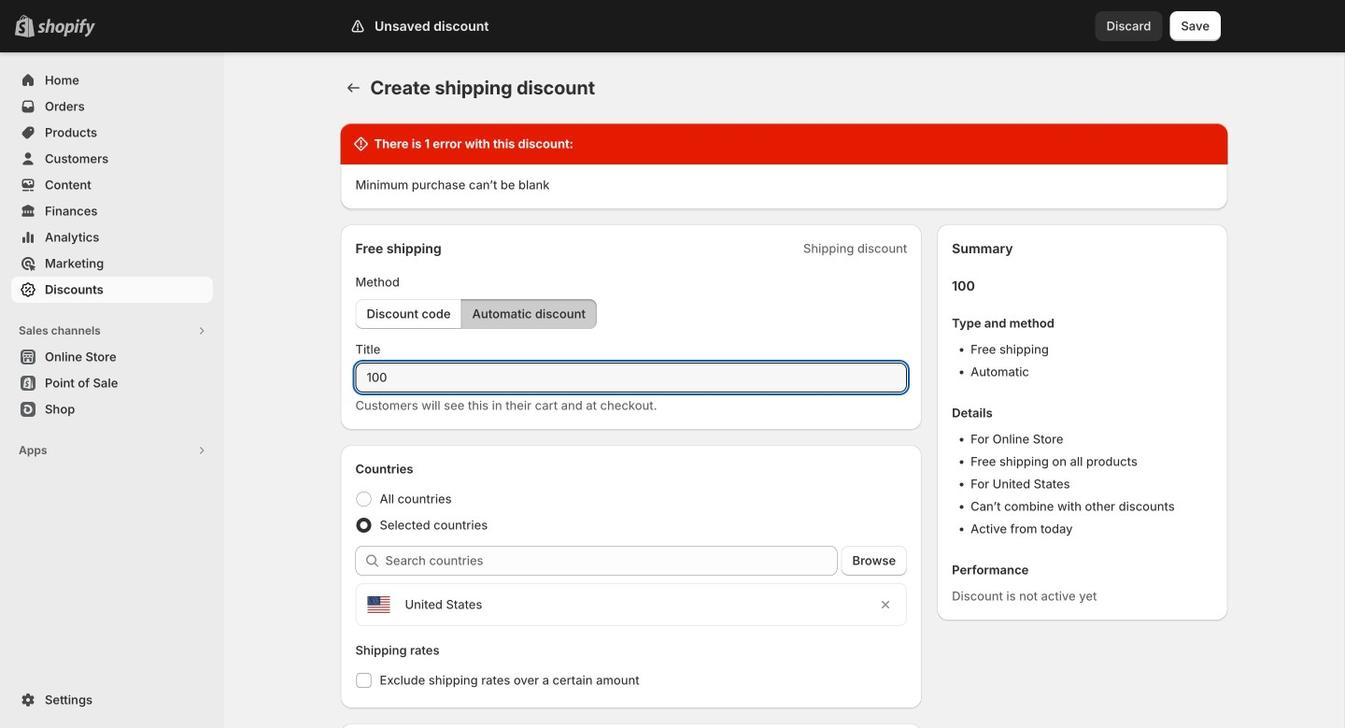 Task type: describe. For each thing, give the bounding box(es) containing it.
shopify image
[[37, 18, 95, 37]]



Task type: locate. For each thing, give the bounding box(es) containing it.
None text field
[[356, 363, 908, 393]]

Search countries text field
[[386, 546, 838, 576]]



Task type: vqa. For each thing, say whether or not it's contained in the screenshot.
text box
yes



